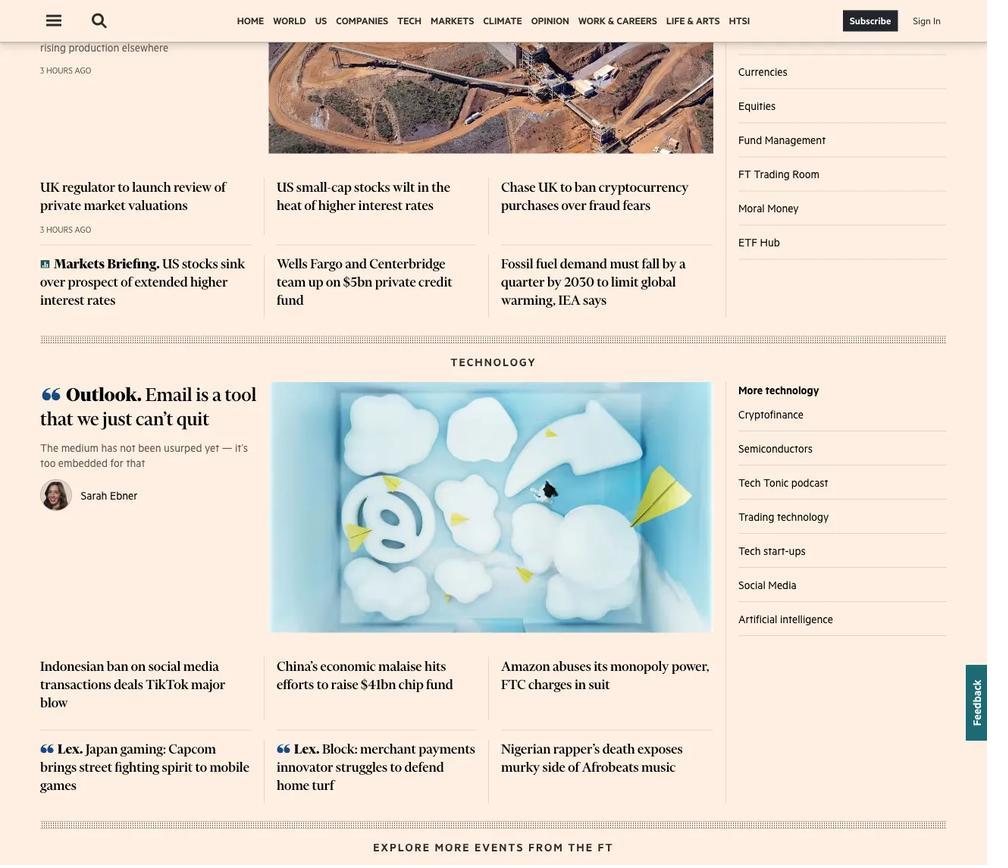 Task type: describe. For each thing, give the bounding box(es) containing it.
china's economic malaise hits efforts to raise $41bn chip fund
[[277, 658, 453, 693]]

technology for trading technology
[[778, 510, 829, 523]]

to inside chase uk to ban cryptocurrency purchases over fraud fears
[[561, 179, 572, 195]]

events
[[475, 841, 525, 854]]

opinion image
[[277, 744, 294, 754]]

sarah ebner link
[[81, 488, 138, 503]]

& for life
[[688, 15, 694, 27]]

death
[[603, 741, 636, 757]]

semiconductors
[[739, 442, 813, 455]]

to inside uk regulator to launch review of private market valuations
[[118, 179, 130, 195]]

tiktok
[[146, 676, 189, 693]]

currencies link
[[739, 64, 788, 78]]

to inside china's economic malaise hits efforts to raise $41bn chip fund
[[317, 676, 329, 693]]

currencies
[[739, 65, 788, 78]]

been
[[138, 441, 161, 454]]

feedback button
[[967, 665, 988, 741]]

tech for tech tonic podcast
[[739, 476, 761, 489]]

is inside email is a tool that we just can't quit
[[196, 383, 209, 406]]

local industry extracting a key metal for electric car batteries is under pressure from rising production elsewhere link
[[40, 10, 242, 54]]

of inside uk regulator to launch review of private market valuations
[[215, 179, 226, 195]]

outlook.
[[66, 383, 145, 406]]

side
[[543, 759, 566, 775]]

tech tonic podcast
[[739, 476, 829, 489]]

3 hours ago for electric
[[40, 65, 91, 75]]

on inside indonesian ban on social media transactions deals tiktok major blow
[[131, 658, 146, 675]]

major
[[191, 676, 225, 693]]

htsi link
[[730, 0, 751, 42]]

batteries
[[93, 25, 135, 39]]

fossil fuel demand must fall by a quarter by 2030 to limit global warming, iea says
[[502, 255, 686, 308]]

fund management
[[739, 133, 826, 146]]

3 for uk regulator to launch review of private market valuations
[[40, 225, 44, 235]]

1 vertical spatial from
[[529, 841, 564, 854]]

exposes
[[638, 741, 683, 757]]

& for work
[[608, 15, 615, 27]]

climate
[[484, 15, 523, 27]]

afrobeats
[[582, 759, 639, 775]]

credit
[[419, 274, 453, 290]]

markets briefing.
[[54, 255, 162, 272]]

elsewhere
[[122, 41, 169, 54]]

feedback
[[971, 680, 985, 726]]

uk regulator to launch review of private market valuations
[[40, 179, 226, 213]]

not
[[120, 441, 136, 454]]

more
[[435, 841, 471, 854]]

private inside uk regulator to launch review of private market valuations
[[40, 197, 81, 213]]

global
[[642, 274, 677, 290]]

purchases
[[502, 197, 559, 213]]

on inside wells fargo and centerbridge team up on $5bn private credit fund
[[326, 274, 341, 290]]

payments
[[419, 741, 476, 757]]

opinion image
[[40, 744, 58, 754]]

limit
[[612, 274, 639, 290]]

for inside the medium has not been usurped yet — it's too embedded for that
[[110, 456, 124, 469]]

fears
[[623, 197, 651, 213]]

sign in link
[[914, 9, 942, 33]]

ago for market
[[75, 225, 91, 235]]

local
[[40, 10, 65, 23]]

life & arts link
[[667, 0, 721, 42]]

0 horizontal spatial ft
[[598, 841, 614, 854]]

room
[[793, 167, 820, 181]]

its
[[594, 658, 608, 675]]

3 for local industry extracting a key metal for electric car batteries is under pressure from rising production elsewhere
[[40, 65, 44, 75]]

that inside the medium has not been usurped yet — it's too embedded for that
[[126, 456, 145, 469]]

higher inside us stocks sink over prospect of extended higher interest rates
[[190, 274, 228, 290]]

us for us
[[315, 15, 327, 27]]

artificial intelligence link
[[739, 612, 834, 626]]

us link
[[315, 0, 327, 42]]

—
[[222, 441, 232, 454]]

chase
[[502, 179, 536, 195]]

monopoly
[[611, 658, 670, 675]]

a inside email is a tool that we just can't quit
[[212, 383, 221, 406]]

fall
[[642, 255, 660, 272]]

and
[[345, 255, 367, 272]]

amazon
[[502, 658, 551, 675]]

china's
[[277, 658, 318, 675]]

hours for local industry extracting a key metal for electric car batteries is under pressure from rising production elsewhere
[[46, 65, 73, 75]]

pressure
[[177, 25, 217, 39]]

social media
[[739, 578, 797, 592]]

launch
[[132, 179, 171, 195]]

companies link
[[336, 0, 389, 42]]

extended
[[135, 274, 188, 290]]

team
[[277, 274, 306, 290]]

has
[[101, 441, 117, 454]]

lex. for japan
[[58, 741, 86, 757]]

usurped
[[164, 441, 202, 454]]

0 horizontal spatial by
[[548, 274, 562, 290]]

rates inside us stocks sink over prospect of extended higher interest rates
[[87, 292, 116, 308]]

1 horizontal spatial by
[[663, 255, 677, 272]]

centerbridge
[[370, 255, 446, 272]]

social
[[148, 658, 181, 675]]

subscribe
[[850, 15, 892, 27]]

tool
[[225, 383, 257, 406]]

more technology
[[739, 383, 820, 397]]

japan
[[86, 741, 118, 757]]

0 vertical spatial ft
[[739, 167, 752, 181]]

nigerian rapper's death exposes murky side of afrobeats music
[[502, 741, 683, 775]]

stocks inside 'us small-cap stocks wilt in the heat of higher interest rates'
[[354, 179, 391, 195]]

technology for more technology
[[766, 383, 820, 397]]

sarah ebner
[[81, 489, 138, 502]]

rates inside 'us small-cap stocks wilt in the heat of higher interest rates'
[[405, 197, 434, 213]]

explore
[[374, 841, 431, 854]]

briefing.
[[107, 255, 160, 272]]

industry
[[68, 10, 106, 23]]

demand
[[561, 255, 608, 272]]

blow
[[40, 695, 68, 711]]

up
[[309, 274, 324, 290]]

fossil fuel demand must fall by a quarter by 2030 to limit global warming, iea says link
[[502, 255, 686, 308]]

fund inside wells fargo and centerbridge team up on $5bn private credit fund
[[277, 292, 304, 308]]

brings
[[40, 759, 77, 775]]

artificial intelligence
[[739, 612, 834, 626]]

turf
[[312, 777, 334, 794]]

amazon abuses its monopoly power, ftc charges in suit
[[502, 658, 710, 693]]

commodities
[[739, 31, 800, 44]]

nigerian rapper's death exposes murky side of afrobeats music link
[[502, 741, 683, 775]]

japan gaming: capcom brings street fighting spirit to mobile games
[[40, 741, 250, 794]]

equities link
[[739, 99, 776, 113]]

indonesian ban on social media transactions deals tiktok major blow link
[[40, 658, 225, 711]]

of inside 'us small-cap stocks wilt in the heat of higher interest rates'
[[305, 197, 316, 213]]

medium
[[61, 441, 99, 454]]

etf
[[739, 236, 758, 249]]

subscribe button
[[844, 10, 899, 31]]

explore more events from the ft link
[[374, 835, 614, 856]]

economic
[[321, 658, 376, 675]]



Task type: locate. For each thing, give the bounding box(es) containing it.
valuations
[[128, 197, 188, 213]]

private down centerbridge
[[375, 274, 416, 290]]

mobile
[[210, 759, 250, 775]]

tech left start-
[[739, 544, 761, 557]]

a left key
[[159, 10, 164, 23]]

0 vertical spatial higher
[[319, 197, 356, 213]]

1 horizontal spatial from
[[529, 841, 564, 854]]

1 horizontal spatial lex.
[[294, 741, 322, 757]]

careers
[[617, 15, 658, 27]]

to inside fossil fuel demand must fall by a quarter by 2030 to limit global warming, iea says
[[597, 274, 609, 290]]

tech for tech
[[398, 15, 422, 27]]

2 horizontal spatial us
[[315, 15, 327, 27]]

opinion link
[[532, 0, 570, 42]]

0 vertical spatial 3
[[40, 65, 44, 75]]

over inside us stocks sink over prospect of extended higher interest rates
[[40, 274, 65, 290]]

us for us stocks sink over prospect of extended higher interest rates
[[162, 255, 179, 272]]

markets up prospect
[[54, 255, 105, 272]]

private
[[40, 197, 81, 213], [375, 274, 416, 290]]

fund down hits
[[426, 676, 453, 693]]

1 vertical spatial hours
[[46, 225, 73, 235]]

1 horizontal spatial over
[[562, 197, 587, 213]]

1 vertical spatial on
[[131, 658, 146, 675]]

3 down rising
[[40, 65, 44, 75]]

private inside wells fargo and centerbridge team up on $5bn private credit fund
[[375, 274, 416, 290]]

us up extended
[[162, 255, 179, 272]]

by
[[663, 255, 677, 272], [548, 274, 562, 290]]

2 horizontal spatial a
[[680, 255, 686, 272]]

1 uk from the left
[[40, 179, 60, 195]]

2 uk from the left
[[539, 179, 558, 195]]

hub
[[761, 236, 781, 249]]

markets
[[431, 15, 474, 27], [54, 255, 105, 272]]

0 vertical spatial on
[[326, 274, 341, 290]]

to inside japan gaming: capcom brings street fighting spirit to mobile games
[[195, 759, 207, 775]]

0 vertical spatial us
[[315, 15, 327, 27]]

chip
[[399, 676, 424, 693]]

of right review
[[215, 179, 226, 195]]

fraud
[[590, 197, 621, 213]]

1 vertical spatial us
[[277, 179, 294, 195]]

1 horizontal spatial higher
[[319, 197, 356, 213]]

1 vertical spatial trading
[[739, 510, 775, 523]]

us inside us stocks sink over prospect of extended higher interest rates
[[162, 255, 179, 272]]

1 vertical spatial for
[[110, 456, 124, 469]]

interest inside us stocks sink over prospect of extended higher interest rates
[[40, 292, 85, 308]]

podcast
[[792, 476, 829, 489]]

a inside local industry extracting a key metal for electric car batteries is under pressure from rising production elsewhere
[[159, 10, 164, 23]]

on up deals
[[131, 658, 146, 675]]

1 horizontal spatial on
[[326, 274, 341, 290]]

the inside 'us small-cap stocks wilt in the heat of higher interest rates'
[[432, 179, 451, 195]]

interest inside 'us small-cap stocks wilt in the heat of higher interest rates'
[[359, 197, 403, 213]]

0 vertical spatial interest
[[359, 197, 403, 213]]

us right world at the left top of page
[[315, 15, 327, 27]]

0 vertical spatial markets
[[431, 15, 474, 27]]

us up heat
[[277, 179, 294, 195]]

2030
[[565, 274, 595, 290]]

tech inside tech tonic podcast link
[[739, 476, 761, 489]]

lex.
[[58, 741, 86, 757], [294, 741, 322, 757]]

1 horizontal spatial in
[[575, 676, 587, 693]]

higher inside 'us small-cap stocks wilt in the heat of higher interest rates'
[[319, 197, 356, 213]]

uk inside uk regulator to launch review of private market valuations
[[40, 179, 60, 195]]

1 ago from the top
[[75, 65, 91, 75]]

to down capcom
[[195, 759, 207, 775]]

to up market
[[118, 179, 130, 195]]

ups
[[790, 544, 806, 557]]

stocks right cap
[[354, 179, 391, 195]]

lex. up brings at left bottom
[[58, 741, 86, 757]]

wilt
[[393, 179, 415, 195]]

2 ago from the top
[[75, 225, 91, 235]]

0 vertical spatial stocks
[[354, 179, 391, 195]]

0 horizontal spatial ban
[[107, 658, 129, 675]]

2 & from the left
[[688, 15, 694, 27]]

block:
[[322, 741, 358, 757]]

0 horizontal spatial markets
[[54, 255, 105, 272]]

0 horizontal spatial uk
[[40, 179, 60, 195]]

market
[[84, 197, 126, 213]]

for down has
[[110, 456, 124, 469]]

fargo
[[310, 255, 343, 272]]

ago for electric
[[75, 65, 91, 75]]

& right life
[[688, 15, 694, 27]]

to inside block: merchant payments innovator struggles to defend home turf
[[390, 759, 402, 775]]

of inside us stocks sink over prospect of extended higher interest rates
[[121, 274, 132, 290]]

3 hours ago for market
[[40, 225, 91, 235]]

hours for uk regulator to launch review of private market valuations
[[46, 225, 73, 235]]

2 vertical spatial a
[[212, 383, 221, 406]]

0 vertical spatial trading
[[755, 167, 790, 181]]

lex. up innovator
[[294, 741, 322, 757]]

ago down "production"
[[75, 65, 91, 75]]

0 horizontal spatial fund
[[277, 292, 304, 308]]

1 vertical spatial interest
[[40, 292, 85, 308]]

0 vertical spatial for
[[214, 10, 227, 23]]

work & careers
[[579, 15, 658, 27]]

1 vertical spatial by
[[548, 274, 562, 290]]

0 vertical spatial ago
[[75, 65, 91, 75]]

rates
[[405, 197, 434, 213], [87, 292, 116, 308]]

moral
[[739, 201, 765, 215]]

0 horizontal spatial rates
[[87, 292, 116, 308]]

0 vertical spatial from
[[220, 25, 242, 39]]

uk up purchases on the right of the page
[[539, 179, 558, 195]]

companies
[[336, 15, 389, 27]]

climate link
[[484, 0, 523, 42]]

markets right tech link
[[431, 15, 474, 27]]

cap
[[332, 179, 352, 195]]

2 vertical spatial tech
[[739, 544, 761, 557]]

ban inside chase uk to ban cryptocurrency purchases over fraud fears
[[575, 179, 597, 195]]

quarter
[[502, 274, 545, 290]]

0 horizontal spatial a
[[159, 10, 164, 23]]

fund management link
[[739, 133, 826, 147]]

1 vertical spatial 3 hours ago
[[40, 225, 91, 235]]

tech inside tech start-ups link
[[739, 544, 761, 557]]

1 horizontal spatial for
[[214, 10, 227, 23]]

markets for markets
[[431, 15, 474, 27]]

world link
[[273, 0, 306, 42]]

ban inside indonesian ban on social media transactions deals tiktok major blow
[[107, 658, 129, 675]]

to down merchant
[[390, 759, 402, 775]]

lex. for block:
[[294, 741, 322, 757]]

moral money link
[[739, 201, 799, 215]]

1 vertical spatial 3
[[40, 225, 44, 235]]

3 hours ago down rising
[[40, 65, 91, 75]]

uk regulator to launch review of private market valuations link
[[40, 179, 226, 213]]

0 vertical spatial fund
[[277, 292, 304, 308]]

us stocks sink over prospect of extended higher interest rates
[[40, 255, 245, 308]]

0 vertical spatial ban
[[575, 179, 597, 195]]

to right chase on the top right
[[561, 179, 572, 195]]

of down briefing. on the top left
[[121, 274, 132, 290]]

0 horizontal spatial from
[[220, 25, 242, 39]]

0 horizontal spatial for
[[110, 456, 124, 469]]

extracting
[[109, 10, 156, 23]]

1 horizontal spatial &
[[688, 15, 694, 27]]

by right fall
[[663, 255, 677, 272]]

a inside fossil fuel demand must fall by a quarter by 2030 to limit global warming, iea says
[[680, 255, 686, 272]]

ban up fraud
[[575, 179, 597, 195]]

from inside local industry extracting a key metal for electric car batteries is under pressure from rising production elsewhere
[[220, 25, 242, 39]]

explore more events from the ft
[[374, 841, 614, 854]]

murky
[[502, 759, 540, 775]]

0 horizontal spatial in
[[418, 179, 429, 195]]

0 horizontal spatial &
[[608, 15, 615, 27]]

for inside local industry extracting a key metal for electric car batteries is under pressure from rising production elsewhere
[[214, 10, 227, 23]]

ban
[[575, 179, 597, 195], [107, 658, 129, 675]]

technology up ups
[[778, 510, 829, 523]]

uk left regulator
[[40, 179, 60, 195]]

over inside chase uk to ban cryptocurrency purchases over fraud fears
[[562, 197, 587, 213]]

htsi
[[730, 15, 751, 27]]

1 vertical spatial ft
[[598, 841, 614, 854]]

home link
[[237, 0, 264, 42]]

that inside email is a tool that we just can't quit
[[40, 408, 73, 430]]

sink
[[221, 255, 245, 272]]

tech for tech start-ups
[[739, 544, 761, 557]]

1 vertical spatial ban
[[107, 658, 129, 675]]

2 vertical spatial us
[[162, 255, 179, 272]]

by down fuel
[[548, 274, 562, 290]]

2 3 hours ago from the top
[[40, 225, 91, 235]]

we
[[77, 408, 99, 430]]

1 vertical spatial a
[[680, 255, 686, 272]]

is up elsewhere at the left of page
[[137, 25, 145, 39]]

1 3 from the top
[[40, 65, 44, 75]]

1 horizontal spatial fund
[[426, 676, 453, 693]]

us inside 'us small-cap stocks wilt in the heat of higher interest rates'
[[277, 179, 294, 195]]

us for us small-cap stocks wilt in the heat of higher interest rates
[[277, 179, 294, 195]]

0 horizontal spatial stocks
[[182, 255, 218, 272]]

0 horizontal spatial lex.
[[58, 741, 86, 757]]

2 lex. from the left
[[294, 741, 322, 757]]

higher down sink
[[190, 274, 228, 290]]

hours down rising
[[46, 65, 73, 75]]

is up quit
[[196, 383, 209, 406]]

over down markets image
[[40, 274, 65, 290]]

indonesian ban on social media transactions deals tiktok major blow
[[40, 658, 225, 711]]

3 up markets image
[[40, 225, 44, 235]]

work
[[579, 15, 606, 27]]

a
[[159, 10, 164, 23], [680, 255, 686, 272], [212, 383, 221, 406]]

that down not
[[126, 456, 145, 469]]

iea
[[559, 292, 581, 308]]

1 horizontal spatial a
[[212, 383, 221, 406]]

rates down wilt
[[405, 197, 434, 213]]

1 vertical spatial stocks
[[182, 255, 218, 272]]

in right wilt
[[418, 179, 429, 195]]

more
[[739, 383, 763, 397]]

a left tool
[[212, 383, 221, 406]]

cryptofinance link
[[739, 407, 804, 421]]

key
[[167, 10, 183, 23]]

& inside the life & arts link
[[688, 15, 694, 27]]

1 horizontal spatial is
[[196, 383, 209, 406]]

0 vertical spatial rates
[[405, 197, 434, 213]]

media
[[769, 578, 797, 592]]

ban up deals
[[107, 658, 129, 675]]

interest down prospect
[[40, 292, 85, 308]]

markets for markets briefing.
[[54, 255, 105, 272]]

equities
[[739, 99, 776, 112]]

0 vertical spatial that
[[40, 408, 73, 430]]

1 vertical spatial fund
[[426, 676, 453, 693]]

1 & from the left
[[608, 15, 615, 27]]

0 horizontal spatial higher
[[190, 274, 228, 290]]

0 horizontal spatial the
[[432, 179, 451, 195]]

hours up markets image
[[46, 225, 73, 235]]

indonesian
[[40, 658, 104, 675]]

trading technology
[[739, 510, 829, 523]]

0 horizontal spatial private
[[40, 197, 81, 213]]

tech left markets link
[[398, 15, 422, 27]]

1 horizontal spatial rates
[[405, 197, 434, 213]]

for right metal
[[214, 10, 227, 23]]

0 horizontal spatial over
[[40, 274, 65, 290]]

fund inside china's economic malaise hits efforts to raise $41bn chip fund
[[426, 676, 453, 693]]

interest down wilt
[[359, 197, 403, 213]]

stocks inside us stocks sink over prospect of extended higher interest rates
[[182, 255, 218, 272]]

production
[[69, 41, 119, 54]]

to up says
[[597, 274, 609, 290]]

trading up tech start-ups link
[[739, 510, 775, 523]]

etf hub link
[[739, 235, 781, 249]]

technology inside trading technology link
[[778, 510, 829, 523]]

email is a tool that we just can't quit image
[[269, 383, 714, 633]]

to left raise
[[317, 676, 329, 693]]

ago
[[75, 65, 91, 75], [75, 225, 91, 235]]

suit
[[589, 676, 611, 693]]

1 vertical spatial ago
[[75, 225, 91, 235]]

abuses
[[553, 658, 592, 675]]

technology up cryptofinance link
[[766, 383, 820, 397]]

1 vertical spatial over
[[40, 274, 65, 290]]

1 3 hours ago from the top
[[40, 65, 91, 75]]

ftc
[[502, 676, 526, 693]]

0 horizontal spatial that
[[40, 408, 73, 430]]

1 horizontal spatial private
[[375, 274, 416, 290]]

sarah
[[81, 489, 107, 502]]

a right fall
[[680, 255, 686, 272]]

in inside 'us small-cap stocks wilt in the heat of higher interest rates'
[[418, 179, 429, 195]]

& inside work & careers link
[[608, 15, 615, 27]]

on right the up
[[326, 274, 341, 290]]

tech left tonic
[[739, 476, 761, 489]]

private down regulator
[[40, 197, 81, 213]]

tech
[[398, 15, 422, 27], [739, 476, 761, 489], [739, 544, 761, 557]]

home
[[237, 15, 264, 27]]

us small-cap stocks wilt in the heat of higher interest rates link
[[277, 179, 451, 213]]

1 vertical spatial tech
[[739, 476, 761, 489]]

us
[[315, 15, 327, 27], [277, 179, 294, 195], [162, 255, 179, 272]]

street
[[79, 759, 112, 775]]

is inside local industry extracting a key metal for electric car batteries is under pressure from rising production elsewhere
[[137, 25, 145, 39]]

from right pressure
[[220, 25, 242, 39]]

gaming:
[[120, 741, 166, 757]]

stocks left sink
[[182, 255, 218, 272]]

yet
[[205, 441, 220, 454]]

1 horizontal spatial ban
[[575, 179, 597, 195]]

1 horizontal spatial stocks
[[354, 179, 391, 195]]

1 lex. from the left
[[58, 741, 86, 757]]

1 vertical spatial rates
[[87, 292, 116, 308]]

markets image
[[40, 259, 54, 268]]

technology
[[451, 355, 537, 369]]

innovator
[[277, 759, 333, 775]]

tech start-ups link
[[739, 544, 806, 558]]

regulator
[[62, 179, 115, 195]]

of down small-
[[305, 197, 316, 213]]

0 horizontal spatial is
[[137, 25, 145, 39]]

1 horizontal spatial markets
[[431, 15, 474, 27]]

1 vertical spatial in
[[575, 676, 587, 693]]

1 horizontal spatial ft
[[739, 167, 752, 181]]

& right work
[[608, 15, 615, 27]]

tonic
[[764, 476, 789, 489]]

3 hours ago up markets image
[[40, 225, 91, 235]]

glencore to stop funding new caledonia nickel mine as indonesian supply surges image
[[269, 0, 714, 154]]

music
[[642, 759, 676, 775]]

that up 'the'
[[40, 408, 73, 430]]

heat
[[277, 197, 302, 213]]

0 horizontal spatial on
[[131, 658, 146, 675]]

of inside the nigerian rapper's death exposes murky side of afrobeats music
[[568, 759, 580, 775]]

uk inside chase uk to ban cryptocurrency purchases over fraud fears
[[539, 179, 558, 195]]

higher down cap
[[319, 197, 356, 213]]

1 hours from the top
[[46, 65, 73, 75]]

rates down prospect
[[87, 292, 116, 308]]

from right events
[[529, 841, 564, 854]]

money
[[768, 201, 799, 215]]

0 vertical spatial over
[[562, 197, 587, 213]]

0 vertical spatial private
[[40, 197, 81, 213]]

1 horizontal spatial that
[[126, 456, 145, 469]]

0 vertical spatial the
[[432, 179, 451, 195]]

the
[[432, 179, 451, 195], [568, 841, 594, 854]]

of down rapper's
[[568, 759, 580, 775]]

1 vertical spatial private
[[375, 274, 416, 290]]

1 vertical spatial higher
[[190, 274, 228, 290]]

ago down market
[[75, 225, 91, 235]]

start-
[[764, 544, 790, 557]]

0 vertical spatial technology
[[766, 383, 820, 397]]

1 vertical spatial the
[[568, 841, 594, 854]]

trading left room at the right top
[[755, 167, 790, 181]]

1 vertical spatial markets
[[54, 255, 105, 272]]

0 horizontal spatial us
[[162, 255, 179, 272]]

0 vertical spatial a
[[159, 10, 164, 23]]

in inside amazon abuses its monopoly power, ftc charges in suit
[[575, 676, 587, 693]]

2 3 from the top
[[40, 225, 44, 235]]

fund down team
[[277, 292, 304, 308]]

1 horizontal spatial uk
[[539, 179, 558, 195]]

2 hours from the top
[[46, 225, 73, 235]]

over
[[562, 197, 587, 213], [40, 274, 65, 290]]

over left fraud
[[562, 197, 587, 213]]

merchant
[[360, 741, 416, 757]]

0 vertical spatial in
[[418, 179, 429, 195]]

1 horizontal spatial the
[[568, 841, 594, 854]]

commodities link
[[739, 30, 800, 44]]

in left suit
[[575, 676, 587, 693]]

1 vertical spatial that
[[126, 456, 145, 469]]

struggles
[[336, 759, 388, 775]]

1 vertical spatial is
[[196, 383, 209, 406]]

1 horizontal spatial interest
[[359, 197, 403, 213]]

0 vertical spatial hours
[[46, 65, 73, 75]]

0 horizontal spatial interest
[[40, 292, 85, 308]]

charges
[[529, 676, 573, 693]]

fossil
[[502, 255, 534, 272]]

the medium has not been usurped yet — it's too embedded for that link
[[40, 441, 248, 470]]

0 vertical spatial tech
[[398, 15, 422, 27]]



Task type: vqa. For each thing, say whether or not it's contained in the screenshot.
Have
no



